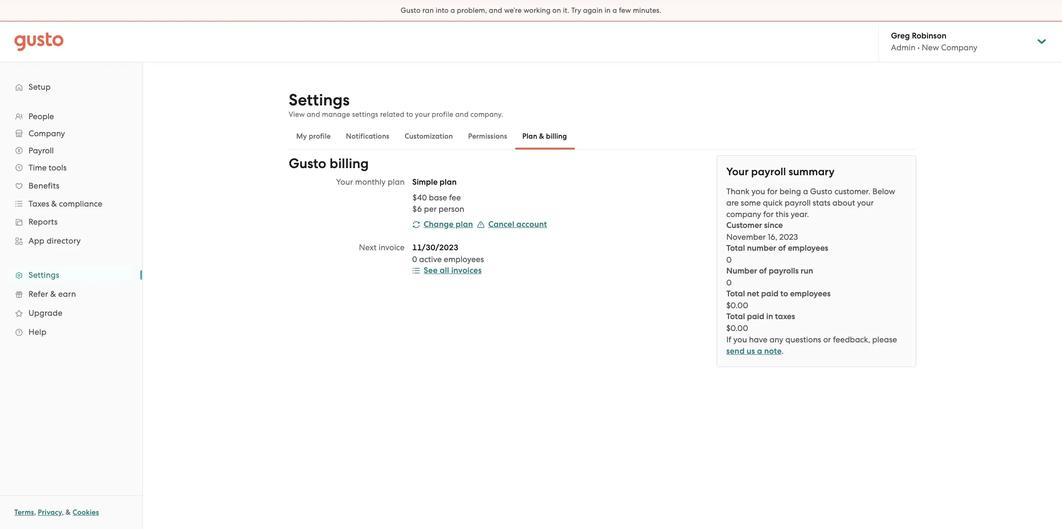 Task type: vqa. For each thing, say whether or not it's contained in the screenshot.
the within the Street 1 This can be anywhere in the United States.
no



Task type: locate. For each thing, give the bounding box(es) containing it.
and
[[489, 6, 503, 15], [307, 110, 320, 119], [456, 110, 469, 119]]

0 horizontal spatial your
[[415, 110, 430, 119]]

0 vertical spatial profile
[[432, 110, 454, 119]]

benefits
[[29, 181, 59, 191]]

company inside greg robinson admin • new company
[[942, 43, 978, 52]]

1 vertical spatial $0.00
[[727, 324, 749, 333]]

gusto left ran
[[401, 6, 421, 15]]

& inside 'button'
[[539, 132, 545, 141]]

notifications button
[[339, 125, 397, 148]]

1 vertical spatial you
[[734, 335, 748, 345]]

1 vertical spatial company
[[29, 129, 65, 138]]

1 vertical spatial settings
[[29, 271, 59, 280]]

your
[[727, 165, 749, 178], [336, 177, 353, 187]]

thank
[[727, 187, 750, 196]]

0 vertical spatial company
[[942, 43, 978, 52]]

to
[[407, 110, 413, 119], [781, 289, 789, 299]]

1 $0.00 from the top
[[727, 301, 749, 311]]

to down payrolls
[[781, 289, 789, 299]]

2 vertical spatial gusto
[[811, 187, 833, 196]]

to right related
[[407, 110, 413, 119]]

terms , privacy , & cookies
[[14, 509, 99, 517]]

0 vertical spatial $0.00
[[727, 301, 749, 311]]

0 horizontal spatial gusto
[[289, 155, 327, 172]]

profile right my
[[309, 132, 331, 141]]

settings link
[[10, 267, 133, 284]]

& for earn
[[50, 290, 56, 299]]

1 vertical spatial employees
[[444, 255, 484, 264]]

help link
[[10, 324, 133, 341]]

0 horizontal spatial in
[[605, 6, 611, 15]]

company down the people
[[29, 129, 65, 138]]

privacy
[[38, 509, 62, 517]]

see
[[424, 266, 438, 276]]

home image
[[14, 32, 64, 51]]

1 horizontal spatial gusto
[[401, 6, 421, 15]]

1 vertical spatial payroll
[[785, 198, 811, 208]]

, left cookies button
[[62, 509, 64, 517]]

refer & earn
[[29, 290, 76, 299]]

see all invoices
[[424, 266, 482, 276]]

note
[[765, 347, 782, 357]]

settings
[[289, 90, 350, 110], [29, 271, 59, 280]]

permissions
[[468, 132, 508, 141]]

1 vertical spatial to
[[781, 289, 789, 299]]

net
[[747, 289, 760, 299]]

terms
[[14, 509, 34, 517]]

a right us
[[758, 347, 763, 357]]

1 vertical spatial for
[[764, 210, 774, 219]]

any
[[770, 335, 784, 345]]

cancel account link
[[477, 220, 547, 230]]

payroll inside thank you for being a gusto customer. below are some quick payroll stats about your company for this year. customer since november 16, 2023 total number of employees 0 number of payrolls run 0 total net paid to employees $0.00 total paid in taxes $0.00 if you have any questions or feedback, please send us a note .
[[785, 198, 811, 208]]

0 horizontal spatial your
[[336, 177, 353, 187]]

a left "few"
[[613, 6, 617, 15]]

list
[[0, 108, 142, 342], [413, 192, 627, 215], [727, 220, 907, 334]]

minutes.
[[633, 6, 662, 15]]

& right plan at the top of page
[[539, 132, 545, 141]]

monthly
[[355, 177, 386, 187]]

since
[[765, 221, 783, 231]]

1 vertical spatial total
[[727, 289, 746, 299]]

total down november on the top of page
[[727, 243, 746, 253]]

1 horizontal spatial list
[[413, 192, 627, 215]]

people button
[[10, 108, 133, 125]]

in
[[605, 6, 611, 15], [767, 312, 774, 322]]

gusto up stats
[[811, 187, 833, 196]]

payrolls
[[769, 266, 799, 276]]

and right view
[[307, 110, 320, 119]]

list containing customer since
[[727, 220, 907, 334]]

company inside dropdown button
[[29, 129, 65, 138]]

0 horizontal spatial and
[[307, 110, 320, 119]]

0 vertical spatial gusto
[[401, 6, 421, 15]]

1 vertical spatial in
[[767, 312, 774, 322]]

company button
[[10, 125, 133, 142]]

greg robinson admin • new company
[[892, 31, 978, 52]]

&
[[539, 132, 545, 141], [51, 199, 57, 209], [50, 290, 56, 299], [66, 509, 71, 517]]

0 vertical spatial total
[[727, 243, 746, 253]]

0 inside "11/30/2023 0 active employees"
[[413, 255, 417, 264]]

profile up customization button
[[432, 110, 454, 119]]

terms link
[[14, 509, 34, 517]]

payroll up being
[[752, 165, 787, 178]]

paid
[[762, 289, 779, 299], [747, 312, 765, 322]]

simple plan
[[413, 177, 457, 187]]

0 vertical spatial settings
[[289, 90, 350, 110]]

0 horizontal spatial profile
[[309, 132, 331, 141]]

new
[[922, 43, 940, 52]]

0 vertical spatial billing
[[546, 132, 567, 141]]

billing up monthly
[[330, 155, 369, 172]]

profile
[[432, 110, 454, 119], [309, 132, 331, 141]]

0 horizontal spatial you
[[734, 335, 748, 345]]

1 horizontal spatial in
[[767, 312, 774, 322]]

your up customization button
[[415, 110, 430, 119]]

of left payrolls
[[760, 266, 767, 276]]

gusto
[[401, 6, 421, 15], [289, 155, 327, 172], [811, 187, 833, 196]]

employees down 2023 at the right of page
[[788, 243, 829, 253]]

billing right plan at the top of page
[[546, 132, 567, 141]]

your inside thank you for being a gusto customer. below are some quick payroll stats about your company for this year. customer since november 16, 2023 total number of employees 0 number of payrolls run 0 total net paid to employees $0.00 total paid in taxes $0.00 if you have any questions or feedback, please send us a note .
[[858, 198, 874, 208]]

customization button
[[397, 125, 461, 148]]

for down the quick
[[764, 210, 774, 219]]

0 horizontal spatial list
[[0, 108, 142, 342]]

base
[[429, 193, 447, 203]]

cookies button
[[73, 507, 99, 519]]

0 horizontal spatial settings
[[29, 271, 59, 280]]

employees down "run"
[[791, 289, 831, 299]]

0 horizontal spatial of
[[760, 266, 767, 276]]

or
[[824, 335, 832, 345]]

you up some
[[752, 187, 766, 196]]

of down 2023 at the right of page
[[779, 243, 786, 253]]

$0.00 down net
[[727, 301, 749, 311]]

gusto inside thank you for being a gusto customer. below are some quick payroll stats about your company for this year. customer since november 16, 2023 total number of employees 0 number of payrolls run 0 total net paid to employees $0.00 total paid in taxes $0.00 if you have any questions or feedback, please send us a note .
[[811, 187, 833, 196]]

0 vertical spatial of
[[779, 243, 786, 253]]

2 horizontal spatial and
[[489, 6, 503, 15]]

1 vertical spatial paid
[[747, 312, 765, 322]]

your up thank
[[727, 165, 749, 178]]

1 vertical spatial of
[[760, 266, 767, 276]]

settings tabs tab list
[[289, 123, 917, 150]]

0 vertical spatial paid
[[762, 289, 779, 299]]

employees inside "11/30/2023 0 active employees"
[[444, 255, 484, 264]]

and left the we're
[[489, 6, 503, 15]]

11/30/2023 list
[[413, 242, 627, 265]]

total left net
[[727, 289, 746, 299]]

total
[[727, 243, 746, 253], [727, 289, 746, 299], [727, 312, 746, 322]]

0 vertical spatial to
[[407, 110, 413, 119]]

1 horizontal spatial you
[[752, 187, 766, 196]]

1 horizontal spatial profile
[[432, 110, 454, 119]]

settings inside settings view and manage settings related to your profile and company.
[[289, 90, 350, 110]]

people
[[29, 112, 54, 121]]

$0.00 up if
[[727, 324, 749, 333]]

admin
[[892, 43, 916, 52]]

company right "new"
[[942, 43, 978, 52]]

1 vertical spatial profile
[[309, 132, 331, 141]]

1 horizontal spatial your
[[858, 198, 874, 208]]

simple
[[413, 177, 438, 187]]

1 vertical spatial your
[[858, 198, 874, 208]]

us
[[747, 347, 756, 357]]

some
[[741, 198, 761, 208]]

plan & billing
[[523, 132, 567, 141]]

stats
[[813, 198, 831, 208]]

again
[[583, 6, 603, 15]]

0 horizontal spatial billing
[[330, 155, 369, 172]]

please
[[873, 335, 898, 345]]

change
[[424, 220, 454, 230]]

1 horizontal spatial your
[[727, 165, 749, 178]]

app directory
[[29, 236, 81, 246]]

settings inside settings link
[[29, 271, 59, 280]]

1 horizontal spatial billing
[[546, 132, 567, 141]]

your down gusto billing
[[336, 177, 353, 187]]

employees up invoices
[[444, 255, 484, 264]]

all
[[440, 266, 450, 276]]

few
[[619, 6, 632, 15]]

customer.
[[835, 187, 871, 196]]

year.
[[791, 210, 810, 219]]

are
[[727, 198, 739, 208]]

settings up refer
[[29, 271, 59, 280]]

0 horizontal spatial to
[[407, 110, 413, 119]]

working
[[524, 6, 551, 15]]

in left taxes
[[767, 312, 774, 322]]

0 vertical spatial payroll
[[752, 165, 787, 178]]

& right taxes at the left of the page
[[51, 199, 57, 209]]

0 down number
[[727, 278, 732, 288]]

gusto down my
[[289, 155, 327, 172]]

paid right net
[[762, 289, 779, 299]]

in right the again in the right of the page
[[605, 6, 611, 15]]

0 left active
[[413, 255, 417, 264]]

plan for simple
[[440, 177, 457, 187]]

0
[[413, 255, 417, 264], [727, 255, 732, 265], [727, 278, 732, 288]]

0 up number
[[727, 255, 732, 265]]

billing
[[546, 132, 567, 141], [330, 155, 369, 172]]

settings up manage
[[289, 90, 350, 110]]

list containing $40 base fee
[[413, 192, 627, 215]]

problem,
[[457, 6, 487, 15]]

payroll up year.
[[785, 198, 811, 208]]

employees
[[788, 243, 829, 253], [444, 255, 484, 264], [791, 289, 831, 299]]

1 horizontal spatial company
[[942, 43, 978, 52]]

active
[[419, 255, 442, 264]]

paid down net
[[747, 312, 765, 322]]

, left privacy
[[34, 509, 36, 517]]

refer & earn link
[[10, 286, 133, 303]]

& left earn
[[50, 290, 56, 299]]

0 horizontal spatial company
[[29, 129, 65, 138]]

total up if
[[727, 312, 746, 322]]

& inside dropdown button
[[51, 199, 57, 209]]

plan down person
[[456, 220, 473, 230]]

payroll button
[[10, 142, 133, 159]]

and left company. on the left top
[[456, 110, 469, 119]]

0 vertical spatial you
[[752, 187, 766, 196]]

2 horizontal spatial list
[[727, 220, 907, 334]]

2 horizontal spatial gusto
[[811, 187, 833, 196]]

benefits link
[[10, 177, 133, 194]]

1 horizontal spatial ,
[[62, 509, 64, 517]]

2 vertical spatial total
[[727, 312, 746, 322]]

for up the quick
[[768, 187, 778, 196]]

1 vertical spatial gusto
[[289, 155, 327, 172]]

1 horizontal spatial settings
[[289, 90, 350, 110]]

customer
[[727, 221, 763, 231]]

your down customer.
[[858, 198, 874, 208]]

plan up 'fee'
[[440, 177, 457, 187]]

0 vertical spatial your
[[415, 110, 430, 119]]

view
[[289, 110, 305, 119]]

0 horizontal spatial ,
[[34, 509, 36, 517]]

1 horizontal spatial to
[[781, 289, 789, 299]]

you right if
[[734, 335, 748, 345]]

cancel
[[489, 220, 515, 230]]

1 vertical spatial billing
[[330, 155, 369, 172]]



Task type: describe. For each thing, give the bounding box(es) containing it.
your payroll summary
[[727, 165, 835, 178]]

to inside thank you for being a gusto customer. below are some quick payroll stats about your company for this year. customer since november 16, 2023 total number of employees 0 number of payrolls run 0 total net paid to employees $0.00 total paid in taxes $0.00 if you have any questions or feedback, please send us a note .
[[781, 289, 789, 299]]

gusto billing
[[289, 155, 369, 172]]

send
[[727, 347, 745, 357]]

ran
[[423, 6, 434, 15]]

earn
[[58, 290, 76, 299]]

being
[[780, 187, 802, 196]]

taxes & compliance button
[[10, 195, 133, 213]]

•
[[918, 43, 920, 52]]

your inside settings view and manage settings related to your profile and company.
[[415, 110, 430, 119]]

app directory link
[[10, 233, 133, 250]]

1 horizontal spatial of
[[779, 243, 786, 253]]

& for compliance
[[51, 199, 57, 209]]

setup
[[29, 82, 51, 92]]

your monthly plan
[[336, 177, 405, 187]]

taxes
[[776, 312, 796, 322]]

your for your payroll summary
[[727, 165, 749, 178]]

account
[[517, 220, 547, 230]]

plan right monthly
[[388, 177, 405, 187]]

november
[[727, 233, 766, 242]]

run
[[801, 266, 814, 276]]

3 total from the top
[[727, 312, 746, 322]]

2 $0.00 from the top
[[727, 324, 749, 333]]

privacy link
[[38, 509, 62, 517]]

we're
[[504, 6, 522, 15]]

settings for settings view and manage settings related to your profile and company.
[[289, 90, 350, 110]]

feedback,
[[834, 335, 871, 345]]

quick
[[763, 198, 783, 208]]

invoice
[[379, 243, 405, 253]]

my profile
[[296, 132, 331, 141]]

0 vertical spatial in
[[605, 6, 611, 15]]

person
[[439, 204, 465, 214]]

time
[[29, 163, 47, 173]]

list for your monthly plan
[[413, 192, 627, 215]]

next
[[359, 243, 377, 253]]

profile inside settings view and manage settings related to your profile and company.
[[432, 110, 454, 119]]

& left cookies
[[66, 509, 71, 517]]

tools
[[49, 163, 67, 173]]

plan
[[523, 132, 538, 141]]

a right into
[[451, 6, 455, 15]]

$40 base fee $6 per person
[[413, 193, 465, 214]]

permissions button
[[461, 125, 515, 148]]

0 vertical spatial employees
[[788, 243, 829, 253]]

profile inside 'button'
[[309, 132, 331, 141]]

change plan link
[[413, 220, 473, 230]]

settings
[[352, 110, 379, 119]]

notifications
[[346, 132, 390, 141]]

have
[[749, 335, 768, 345]]

2 , from the left
[[62, 509, 64, 517]]

1 horizontal spatial and
[[456, 110, 469, 119]]

if
[[727, 335, 732, 345]]

number
[[747, 243, 777, 253]]

summary
[[789, 165, 835, 178]]

cancel account
[[489, 220, 547, 230]]

try
[[572, 6, 582, 15]]

customization
[[405, 132, 453, 141]]

send us a note link
[[727, 347, 782, 357]]

about
[[833, 198, 856, 208]]

next invoice
[[359, 243, 405, 253]]

taxes
[[29, 199, 49, 209]]

setup link
[[10, 78, 133, 96]]

your for your monthly plan
[[336, 177, 353, 187]]

settings for settings
[[29, 271, 59, 280]]

thank you for being a gusto customer. below are some quick payroll stats about your company for this year. customer since november 16, 2023 total number of employees 0 number of payrolls run 0 total net paid to employees $0.00 total paid in taxes $0.00 if you have any questions or feedback, please send us a note .
[[727, 187, 898, 357]]

in inside thank you for being a gusto customer. below are some quick payroll stats about your company for this year. customer since november 16, 2023 total number of employees 0 number of payrolls run 0 total net paid to employees $0.00 total paid in taxes $0.00 if you have any questions or feedback, please send us a note .
[[767, 312, 774, 322]]

billing inside 'button'
[[546, 132, 567, 141]]

directory
[[47, 236, 81, 246]]

16,
[[768, 233, 778, 242]]

manage
[[322, 110, 351, 119]]

list containing people
[[0, 108, 142, 342]]

time tools button
[[10, 159, 133, 176]]

settings view and manage settings related to your profile and company.
[[289, 90, 504, 119]]

list for your payroll summary
[[727, 220, 907, 334]]

gusto navigation element
[[0, 62, 142, 357]]

it.
[[563, 6, 570, 15]]

to inside settings view and manage settings related to your profile and company.
[[407, 110, 413, 119]]

app
[[29, 236, 44, 246]]

below
[[873, 187, 896, 196]]

taxes & compliance
[[29, 199, 102, 209]]

this
[[776, 210, 789, 219]]

$40
[[413, 193, 427, 203]]

reports
[[29, 217, 58, 227]]

reports link
[[10, 214, 133, 231]]

into
[[436, 6, 449, 15]]

see all invoices link
[[413, 265, 627, 277]]

0 vertical spatial for
[[768, 187, 778, 196]]

2023
[[780, 233, 799, 242]]

invoices
[[452, 266, 482, 276]]

change plan
[[424, 220, 473, 230]]

fee
[[449, 193, 461, 203]]

2 total from the top
[[727, 289, 746, 299]]

.
[[782, 347, 784, 356]]

payroll
[[29, 146, 54, 155]]

2 vertical spatial employees
[[791, 289, 831, 299]]

company
[[727, 210, 762, 219]]

plan for change
[[456, 220, 473, 230]]

cookies
[[73, 509, 99, 517]]

questions
[[786, 335, 822, 345]]

compliance
[[59, 199, 102, 209]]

gusto for gusto billing
[[289, 155, 327, 172]]

1 , from the left
[[34, 509, 36, 517]]

1 total from the top
[[727, 243, 746, 253]]

on
[[553, 6, 561, 15]]

a right being
[[804, 187, 809, 196]]

& for billing
[[539, 132, 545, 141]]

robinson
[[913, 31, 947, 41]]

gusto for gusto ran into a problem, and we're working on it. try again in a few minutes.
[[401, 6, 421, 15]]

related
[[380, 110, 405, 119]]

my profile button
[[289, 125, 339, 148]]

my
[[296, 132, 307, 141]]



